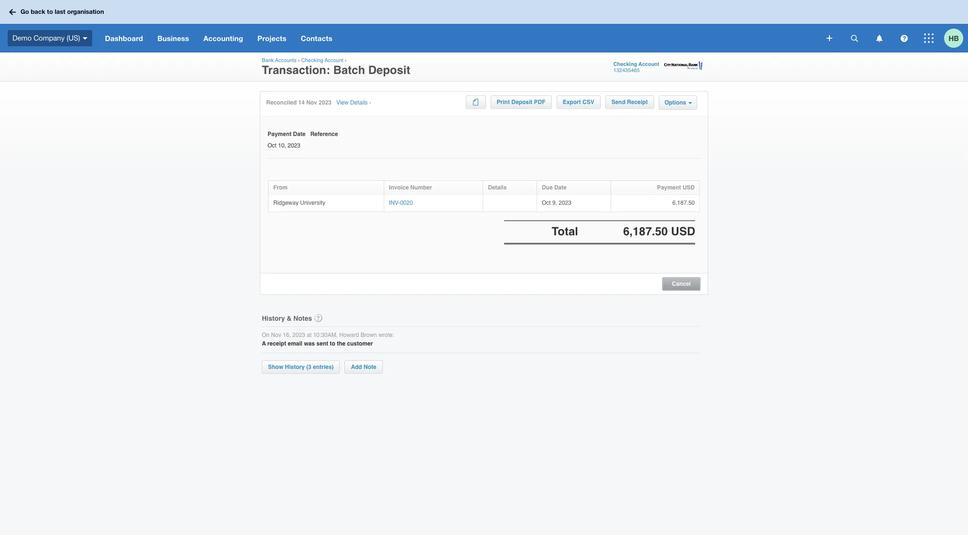 Task type: vqa. For each thing, say whether or not it's contained in the screenshot.
Batch
yes



Task type: describe. For each thing, give the bounding box(es) containing it.
banner containing hb
[[0, 0, 968, 53]]

contacts
[[301, 34, 332, 43]]

due
[[542, 184, 553, 191]]

total
[[552, 225, 578, 239]]

projects button
[[250, 24, 294, 53]]

6,187.50 usd
[[623, 225, 695, 239]]

demo
[[12, 34, 32, 42]]

at
[[307, 332, 312, 339]]

the
[[337, 341, 345, 348]]

export csv link
[[557, 96, 600, 109]]

inv-0020 link
[[389, 200, 413, 206]]

send receipt
[[611, 99, 648, 106]]

2023 right 9,
[[559, 200, 571, 206]]

notes
[[293, 315, 312, 322]]

on nov 16, 2023 at 10:30am, howard brown wrote: a receipt email was sent to the customer
[[262, 332, 394, 348]]

last
[[55, 8, 65, 15]]

brown
[[361, 332, 377, 339]]

invoice number
[[389, 184, 432, 191]]

checking inside checking account 132435465
[[613, 61, 637, 67]]

cancel link
[[663, 279, 700, 287]]

back
[[31, 8, 45, 15]]

132435465
[[613, 67, 640, 74]]

wrote:
[[379, 332, 394, 339]]

svg image inside go back to last organisation link
[[9, 9, 16, 15]]

0020
[[400, 200, 413, 206]]

on
[[262, 332, 270, 339]]

inv-
[[389, 200, 400, 206]]

export
[[563, 99, 581, 106]]

print deposit pdf link
[[491, 96, 552, 109]]

transaction:
[[262, 64, 330, 77]]

accounts
[[275, 57, 297, 64]]

number
[[410, 184, 432, 191]]

9,
[[552, 200, 557, 206]]

add note
[[351, 364, 376, 371]]

checking account link
[[301, 57, 343, 64]]

send
[[611, 99, 625, 106]]

go back to last organisation
[[21, 8, 104, 15]]

add note link
[[345, 361, 383, 374]]

howard
[[339, 332, 359, 339]]

contacts button
[[294, 24, 340, 53]]

show history (3 entries)
[[268, 364, 334, 371]]

business
[[157, 34, 189, 43]]

dashboard link
[[98, 24, 150, 53]]

due date
[[542, 184, 567, 191]]

checking inside bank accounts › checking account › transaction:                batch deposit
[[301, 57, 323, 64]]

note
[[364, 364, 376, 371]]

payment for payment date oct 10, 2023
[[268, 131, 291, 138]]

ridgeway
[[273, 200, 299, 206]]

projects
[[257, 34, 286, 43]]

reconciled 14 nov 2023 view details ›
[[266, 99, 371, 106]]

a
[[262, 341, 266, 348]]

1 vertical spatial details
[[488, 184, 507, 191]]

oct 9, 2023
[[542, 200, 571, 206]]

1 horizontal spatial ›
[[345, 57, 347, 64]]

print deposit pdf
[[497, 99, 546, 106]]

pdf
[[534, 99, 546, 106]]

accounting button
[[196, 24, 250, 53]]

customer
[[347, 341, 373, 348]]

go
[[21, 8, 29, 15]]

deposit inside bank accounts › checking account › transaction:                batch deposit
[[368, 64, 410, 77]]

16,
[[283, 332, 291, 339]]

receipt
[[627, 99, 648, 106]]

2023 inside the on nov 16, 2023 at 10:30am, howard brown wrote: a receipt email was sent to the customer
[[292, 332, 305, 339]]

show history (3 entries) link
[[262, 361, 340, 374]]

(us)
[[67, 34, 80, 42]]

university
[[300, 200, 325, 206]]

navigation inside "banner"
[[98, 24, 820, 53]]

reconciled
[[266, 99, 297, 106]]

10:30am,
[[313, 332, 338, 339]]

payment date oct 10, 2023
[[268, 131, 306, 149]]

cancel
[[672, 281, 691, 287]]

deposit inside print deposit pdf link
[[511, 99, 532, 106]]

hb button
[[944, 24, 968, 53]]

6,187.50
[[672, 200, 695, 206]]



Task type: locate. For each thing, give the bounding box(es) containing it.
batch
[[333, 64, 365, 77]]

business button
[[150, 24, 196, 53]]

banner
[[0, 0, 968, 53]]

payment
[[268, 131, 291, 138], [657, 184, 681, 191]]

1 horizontal spatial details
[[488, 184, 507, 191]]

show
[[268, 364, 283, 371]]

date for payment date oct 10, 2023
[[293, 131, 306, 138]]

oct
[[268, 142, 277, 149], [542, 200, 551, 206]]

1 vertical spatial history
[[285, 364, 305, 371]]

1 vertical spatial to
[[330, 341, 335, 348]]

account down "contacts" 'popup button'
[[325, 57, 343, 64]]

checking
[[301, 57, 323, 64], [613, 61, 637, 67]]

oct left 9,
[[542, 200, 551, 206]]

2023
[[319, 99, 331, 106], [288, 142, 300, 149], [559, 200, 571, 206], [292, 332, 305, 339]]

view details › link
[[336, 99, 371, 107]]

deposit left pdf
[[511, 99, 532, 106]]

› right checking account link
[[345, 57, 347, 64]]

0 horizontal spatial account
[[325, 57, 343, 64]]

date
[[293, 131, 306, 138], [554, 184, 567, 191]]

demo company (us)
[[12, 34, 80, 42]]

payment usd
[[657, 184, 695, 191]]

dashboard
[[105, 34, 143, 43]]

0 horizontal spatial oct
[[268, 142, 277, 149]]

2023 inside payment date oct 10, 2023
[[288, 142, 300, 149]]

bank accounts link
[[262, 57, 297, 64]]

›
[[298, 57, 300, 64], [345, 57, 347, 64], [369, 99, 371, 106]]

invoice
[[389, 184, 409, 191]]

account
[[325, 57, 343, 64], [638, 61, 659, 67]]

1 vertical spatial deposit
[[511, 99, 532, 106]]

to
[[47, 8, 53, 15], [330, 341, 335, 348]]

receipt
[[267, 341, 286, 348]]

from
[[273, 184, 288, 191]]

0 vertical spatial nov
[[306, 99, 317, 106]]

history left (3
[[285, 364, 305, 371]]

navigation
[[98, 24, 820, 53]]

date for due date
[[554, 184, 567, 191]]

nov up receipt
[[271, 332, 281, 339]]

hb
[[949, 34, 959, 42]]

bank accounts › checking account › transaction:                batch deposit
[[262, 57, 410, 77]]

to left last
[[47, 8, 53, 15]]

0 horizontal spatial ›
[[298, 57, 300, 64]]

0 horizontal spatial date
[[293, 131, 306, 138]]

1 vertical spatial nov
[[271, 332, 281, 339]]

export csv
[[563, 99, 594, 106]]

1 vertical spatial oct
[[542, 200, 551, 206]]

0 vertical spatial history
[[262, 315, 285, 322]]

was
[[304, 341, 315, 348]]

history left &
[[262, 315, 285, 322]]

inv-0020
[[389, 200, 413, 206]]

1 horizontal spatial checking
[[613, 61, 637, 67]]

oct inside payment date oct 10, 2023
[[268, 142, 277, 149]]

history & notes
[[262, 315, 312, 322]]

1 horizontal spatial date
[[554, 184, 567, 191]]

2023 up email
[[292, 332, 305, 339]]

to left the
[[330, 341, 335, 348]]

csv
[[582, 99, 594, 106]]

date inside payment date oct 10, 2023
[[293, 131, 306, 138]]

to inside the on nov 16, 2023 at 10:30am, howard brown wrote: a receipt email was sent to the customer
[[330, 341, 335, 348]]

reference
[[310, 131, 338, 138]]

nov inside the on nov 16, 2023 at 10:30am, howard brown wrote: a receipt email was sent to the customer
[[271, 332, 281, 339]]

checking down contacts
[[301, 57, 323, 64]]

account up receipt on the right of the page
[[638, 61, 659, 67]]

oct left "10,"
[[268, 142, 277, 149]]

(3
[[306, 364, 311, 371]]

0 horizontal spatial payment
[[268, 131, 291, 138]]

navigation containing dashboard
[[98, 24, 820, 53]]

sent
[[316, 341, 328, 348]]

0 vertical spatial oct
[[268, 142, 277, 149]]

1 horizontal spatial account
[[638, 61, 659, 67]]

options
[[665, 99, 686, 106]]

svg image inside demo company (us) popup button
[[83, 37, 87, 40]]

svg image
[[9, 9, 16, 15], [924, 33, 934, 43], [851, 35, 858, 42], [876, 35, 882, 42], [827, 35, 832, 41], [83, 37, 87, 40]]

payment for payment usd
[[657, 184, 681, 191]]

checking up send receipt
[[613, 61, 637, 67]]

account inside bank accounts › checking account › transaction:                batch deposit
[[325, 57, 343, 64]]

organisation
[[67, 8, 104, 15]]

checking account 132435465
[[613, 61, 659, 74]]

svg image
[[900, 35, 908, 42]]

deposit
[[368, 64, 410, 77], [511, 99, 532, 106]]

1 horizontal spatial payment
[[657, 184, 681, 191]]

1 horizontal spatial deposit
[[511, 99, 532, 106]]

ridgeway university
[[273, 200, 325, 206]]

0 horizontal spatial nov
[[271, 332, 281, 339]]

1 horizontal spatial oct
[[542, 200, 551, 206]]

history
[[262, 315, 285, 322], [285, 364, 305, 371]]

email
[[288, 341, 302, 348]]

details
[[350, 99, 368, 106], [488, 184, 507, 191]]

0 vertical spatial details
[[350, 99, 368, 106]]

0 vertical spatial date
[[293, 131, 306, 138]]

2 horizontal spatial ›
[[369, 99, 371, 106]]

account inside checking account 132435465
[[638, 61, 659, 67]]

› right accounts
[[298, 57, 300, 64]]

0 horizontal spatial checking
[[301, 57, 323, 64]]

0 horizontal spatial to
[[47, 8, 53, 15]]

› right view
[[369, 99, 371, 106]]

to inside "banner"
[[47, 8, 53, 15]]

date left reference
[[293, 131, 306, 138]]

payment inside payment date oct 10, 2023
[[268, 131, 291, 138]]

deposit right batch
[[368, 64, 410, 77]]

entries)
[[313, 364, 334, 371]]

send receipt link
[[605, 96, 654, 109]]

payment up "10,"
[[268, 131, 291, 138]]

1 vertical spatial payment
[[657, 184, 681, 191]]

demo company (us) button
[[0, 24, 98, 53]]

0 vertical spatial to
[[47, 8, 53, 15]]

company
[[34, 34, 65, 42]]

0 vertical spatial deposit
[[368, 64, 410, 77]]

0 horizontal spatial deposit
[[368, 64, 410, 77]]

nov right 14 on the left
[[306, 99, 317, 106]]

payment left usd
[[657, 184, 681, 191]]

0 horizontal spatial details
[[350, 99, 368, 106]]

14
[[298, 99, 305, 106]]

print
[[497, 99, 510, 106]]

1 horizontal spatial nov
[[306, 99, 317, 106]]

go back to last organisation link
[[6, 3, 110, 20]]

1 vertical spatial date
[[554, 184, 567, 191]]

date right due
[[554, 184, 567, 191]]

0 vertical spatial payment
[[268, 131, 291, 138]]

2023 right "10,"
[[288, 142, 300, 149]]

add
[[351, 364, 362, 371]]

accounting
[[203, 34, 243, 43]]

1 horizontal spatial to
[[330, 341, 335, 348]]

usd
[[683, 184, 695, 191]]

view
[[336, 99, 349, 106]]

bank
[[262, 57, 274, 64]]

nov
[[306, 99, 317, 106], [271, 332, 281, 339]]

&
[[287, 315, 292, 322]]

2023 left view
[[319, 99, 331, 106]]

10,
[[278, 142, 286, 149]]



